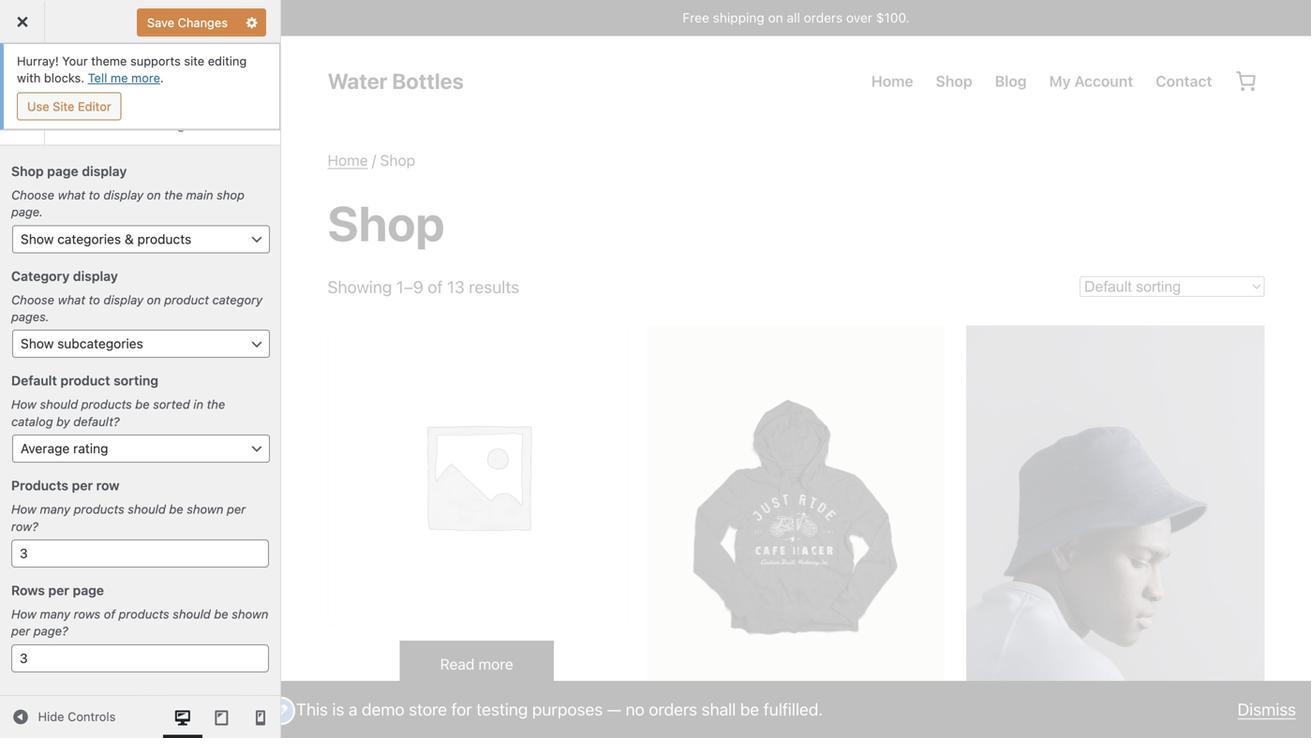 Task type: locate. For each thing, give the bounding box(es) containing it.
to inside shop page display choose what to display on the main shop page.
[[89, 188, 100, 202]]

0 vertical spatial what
[[58, 188, 85, 202]]

be inside rows per page how many rows of products should be shown per page?
[[214, 607, 228, 621]]

many
[[40, 502, 70, 517], [40, 607, 70, 621]]

products inside default product sorting how should products be sorted in the catalog by default?
[[81, 398, 132, 412]]

the right in
[[207, 398, 225, 412]]

how up row?
[[11, 502, 37, 517]]

2 vertical spatial should
[[173, 607, 211, 621]]

2 to from the top
[[89, 293, 100, 307]]

2 on from the top
[[147, 293, 161, 307]]

1 how from the top
[[11, 398, 37, 412]]

products inside rows per page how many rows of products should be shown per page?
[[119, 607, 169, 621]]

should
[[40, 398, 78, 412], [128, 502, 166, 517], [173, 607, 211, 621]]

1 horizontal spatial product
[[164, 293, 209, 307]]

products
[[11, 478, 68, 494]]

what
[[58, 188, 85, 202], [58, 293, 85, 307]]

products right 'of'
[[119, 607, 169, 621]]

0 vertical spatial page
[[47, 163, 78, 179]]

1 vertical spatial should
[[128, 502, 166, 517]]

pages.
[[11, 310, 49, 324]]

product
[[164, 293, 209, 307], [60, 373, 110, 389]]

be inside products per row how many products should be shown per row?
[[169, 502, 183, 517]]

2 vertical spatial products
[[119, 607, 169, 621]]

2 horizontal spatial be
[[214, 607, 228, 621]]

be
[[135, 398, 150, 412], [169, 502, 183, 517], [214, 607, 228, 621]]

category
[[11, 268, 70, 284]]

products up "default?"
[[81, 398, 132, 412]]

how up catalog
[[11, 398, 37, 412]]

products inside products per row how many products should be shown per row?
[[74, 502, 124, 517]]

products for product
[[81, 398, 132, 412]]

1 vertical spatial how
[[11, 502, 37, 517]]

0 horizontal spatial product
[[60, 373, 110, 389]]

hide controls button
[[0, 696, 116, 739]]

the
[[164, 188, 183, 202], [207, 398, 225, 412]]

default product sorting how should products be sorted in the catalog by default?
[[11, 373, 225, 429]]

1 vertical spatial to
[[89, 293, 100, 307]]

per
[[72, 478, 93, 494], [227, 502, 246, 517], [48, 583, 69, 598], [11, 624, 30, 638]]

0 vertical spatial be
[[135, 398, 150, 412]]

0 horizontal spatial should
[[40, 398, 78, 412]]

0 vertical spatial shown
[[187, 502, 224, 517]]

choose up pages. in the top of the page
[[11, 293, 54, 307]]

sorting
[[114, 373, 158, 389]]

1 horizontal spatial should
[[128, 502, 166, 517]]

product catalog
[[58, 110, 186, 132]]

what down product
[[58, 188, 85, 202]]

be up products per row number field
[[169, 502, 183, 517]]

2 what from the top
[[58, 293, 85, 307]]

on
[[147, 188, 161, 202], [147, 293, 161, 307]]

should up by
[[40, 398, 78, 412]]

2 how from the top
[[11, 502, 37, 517]]

page
[[47, 163, 78, 179], [73, 583, 104, 598]]

many down products
[[40, 502, 70, 517]]

products
[[81, 398, 132, 412], [74, 502, 124, 517], [119, 607, 169, 621]]

shop
[[217, 188, 245, 202]]

use site editor
[[27, 99, 111, 113]]

0 vertical spatial should
[[40, 398, 78, 412]]

1 horizontal spatial shown
[[232, 607, 268, 621]]

0 vertical spatial to
[[89, 188, 100, 202]]

1 vertical spatial the
[[207, 398, 225, 412]]

the inside shop page display choose what to display on the main shop page.
[[164, 188, 183, 202]]

shown
[[187, 502, 224, 517], [232, 607, 268, 621]]

1 vertical spatial products
[[74, 502, 124, 517]]

many up page?
[[40, 607, 70, 621]]

0 vertical spatial the
[[164, 188, 183, 202]]

0 vertical spatial on
[[147, 188, 161, 202]]

1 vertical spatial choose
[[11, 293, 54, 307]]

0 vertical spatial products
[[81, 398, 132, 412]]

display
[[82, 163, 127, 179], [103, 188, 143, 202], [73, 268, 118, 284], [103, 293, 143, 307]]

1 on from the top
[[147, 188, 161, 202]]

supports
[[130, 54, 181, 68]]

product inside category display choose what to display on product category pages.
[[164, 293, 209, 307]]

default?
[[73, 415, 120, 429]]

what inside category display choose what to display on product category pages.
[[58, 293, 85, 307]]

should inside rows per page how many rows of products should be shown per page?
[[173, 607, 211, 621]]

shop page display choose what to display on the main shop page.
[[11, 163, 245, 219]]

1 to from the top
[[89, 188, 100, 202]]

0 vertical spatial how
[[11, 398, 37, 412]]

1 vertical spatial product
[[60, 373, 110, 389]]

in
[[193, 398, 203, 412]]

1 vertical spatial page
[[73, 583, 104, 598]]

1 what from the top
[[58, 188, 85, 202]]

to
[[89, 188, 100, 202], [89, 293, 100, 307]]

rows per page how many rows of products should be shown per page?
[[11, 583, 268, 638]]

your
[[62, 54, 88, 68]]

1 vertical spatial what
[[58, 293, 85, 307]]

on left main
[[147, 188, 161, 202]]

2 horizontal spatial should
[[173, 607, 211, 621]]

1 vertical spatial on
[[147, 293, 161, 307]]

display up sorting
[[103, 293, 143, 307]]

2 vertical spatial be
[[214, 607, 228, 621]]

how inside default product sorting how should products be sorted in the catalog by default?
[[11, 398, 37, 412]]

None submit
[[137, 8, 238, 37]]

many inside products per row how many products should be shown per row?
[[40, 502, 70, 517]]

should up products per row number field
[[128, 502, 166, 517]]

rows
[[74, 607, 100, 621]]

0 horizontal spatial the
[[164, 188, 183, 202]]

product up "default?"
[[60, 373, 110, 389]]

choose up page.
[[11, 188, 54, 202]]

page up the "rows"
[[73, 583, 104, 598]]

1 vertical spatial shown
[[232, 607, 268, 621]]

1 horizontal spatial the
[[207, 398, 225, 412]]

blocks.
[[44, 71, 84, 85]]

1 vertical spatial many
[[40, 607, 70, 621]]

0 vertical spatial many
[[40, 502, 70, 517]]

on inside shop page display choose what to display on the main shop page.
[[147, 188, 161, 202]]

how down the rows
[[11, 607, 37, 621]]

page right shop
[[47, 163, 78, 179]]

display down product
[[82, 163, 127, 179]]

should up rows per page "number field" in the left bottom of the page
[[173, 607, 211, 621]]

1 many from the top
[[40, 502, 70, 517]]

site
[[184, 54, 204, 68]]

should inside default product sorting how should products be sorted in the catalog by default?
[[40, 398, 78, 412]]

be down sorting
[[135, 398, 150, 412]]

how inside products per row how many products should be shown per row?
[[11, 502, 37, 517]]

use
[[27, 99, 49, 113]]

row
[[96, 478, 120, 494]]

products down "row"
[[74, 502, 124, 517]]

shown inside products per row how many products should be shown per row?
[[187, 502, 224, 517]]

on up sorting
[[147, 293, 161, 307]]

catalog
[[125, 110, 186, 132]]

2 vertical spatial how
[[11, 607, 37, 621]]

on inside category display choose what to display on product category pages.
[[147, 293, 161, 307]]

of
[[104, 607, 115, 621]]

page inside rows per page how many rows of products should be shown per page?
[[73, 583, 104, 598]]

many inside rows per page how many rows of products should be shown per page?
[[40, 607, 70, 621]]

Rows per page number field
[[11, 645, 269, 673]]

how for default product sorting
[[11, 398, 37, 412]]

choose
[[11, 188, 54, 202], [11, 293, 54, 307]]

be up rows per page "number field" in the left bottom of the page
[[214, 607, 228, 621]]

how
[[11, 398, 37, 412], [11, 502, 37, 517], [11, 607, 37, 621]]

the left main
[[164, 188, 183, 202]]

3 how from the top
[[11, 607, 37, 621]]

more
[[131, 71, 160, 85]]

0 horizontal spatial shown
[[187, 502, 224, 517]]

0 vertical spatial product
[[164, 293, 209, 307]]

1 choose from the top
[[11, 188, 54, 202]]

1 horizontal spatial be
[[169, 502, 183, 517]]

choose inside category display choose what to display on product category pages.
[[11, 293, 54, 307]]

1 vertical spatial be
[[169, 502, 183, 517]]

2 many from the top
[[40, 607, 70, 621]]

what down category
[[58, 293, 85, 307]]

2 choose from the top
[[11, 293, 54, 307]]

0 horizontal spatial be
[[135, 398, 150, 412]]

0 vertical spatial choose
[[11, 188, 54, 202]]

many for rows
[[40, 607, 70, 621]]

how inside rows per page how many rows of products should be shown per page?
[[11, 607, 37, 621]]

product left category in the top of the page
[[164, 293, 209, 307]]



Task type: describe. For each thing, give the bounding box(es) containing it.
theme
[[91, 54, 127, 68]]

display right category
[[73, 268, 118, 284]]

hide controls
[[38, 710, 116, 724]]

how for rows per page
[[11, 607, 37, 621]]

display down product catalog
[[103, 188, 143, 202]]

hurray! your theme supports site editing with blocks.
[[17, 54, 247, 85]]

category
[[212, 293, 263, 307]]

product inside default product sorting how should products be sorted in the catalog by default?
[[60, 373, 110, 389]]

products per row how many products should be shown per row?
[[11, 478, 246, 534]]

by
[[56, 415, 70, 429]]

catalog
[[11, 415, 53, 429]]

what inside shop page display choose what to display on the main shop page.
[[58, 188, 85, 202]]

rows
[[11, 583, 45, 598]]

hurray!
[[17, 54, 59, 68]]

sorted
[[153, 398, 190, 412]]

category display choose what to display on product category pages.
[[11, 268, 263, 324]]

be inside default product sorting how should products be sorted in the catalog by default?
[[135, 398, 150, 412]]

products for per
[[74, 502, 124, 517]]

hide
[[38, 710, 64, 724]]

page inside shop page display choose what to display on the main shop page.
[[47, 163, 78, 179]]

shop
[[11, 163, 44, 179]]

page.
[[11, 205, 43, 219]]

Products per row number field
[[11, 540, 269, 568]]

me
[[111, 71, 128, 85]]

site
[[53, 99, 74, 113]]

use site editor button
[[17, 92, 122, 120]]

default
[[11, 373, 57, 389]]

tell me more .
[[88, 71, 164, 85]]

how for products per row
[[11, 502, 37, 517]]

tell
[[88, 71, 107, 85]]

the inside default product sorting how should products be sorted in the catalog by default?
[[207, 398, 225, 412]]

should inside products per row how many products should be shown per row?
[[128, 502, 166, 517]]

.
[[160, 71, 164, 85]]

editing
[[208, 54, 247, 68]]

page?
[[34, 624, 68, 638]]

editor
[[78, 99, 111, 113]]

row?
[[11, 520, 38, 534]]

main
[[186, 188, 213, 202]]

product
[[58, 110, 121, 132]]

tell me more link
[[88, 71, 160, 85]]

to inside category display choose what to display on product category pages.
[[89, 293, 100, 307]]

with
[[17, 71, 41, 85]]

many for products
[[40, 502, 70, 517]]

controls
[[68, 710, 116, 724]]

shown inside rows per page how many rows of products should be shown per page?
[[232, 607, 268, 621]]

choose inside shop page display choose what to display on the main shop page.
[[11, 188, 54, 202]]



Task type: vqa. For each thing, say whether or not it's contained in the screenshot.
My for My Mailboxes
no



